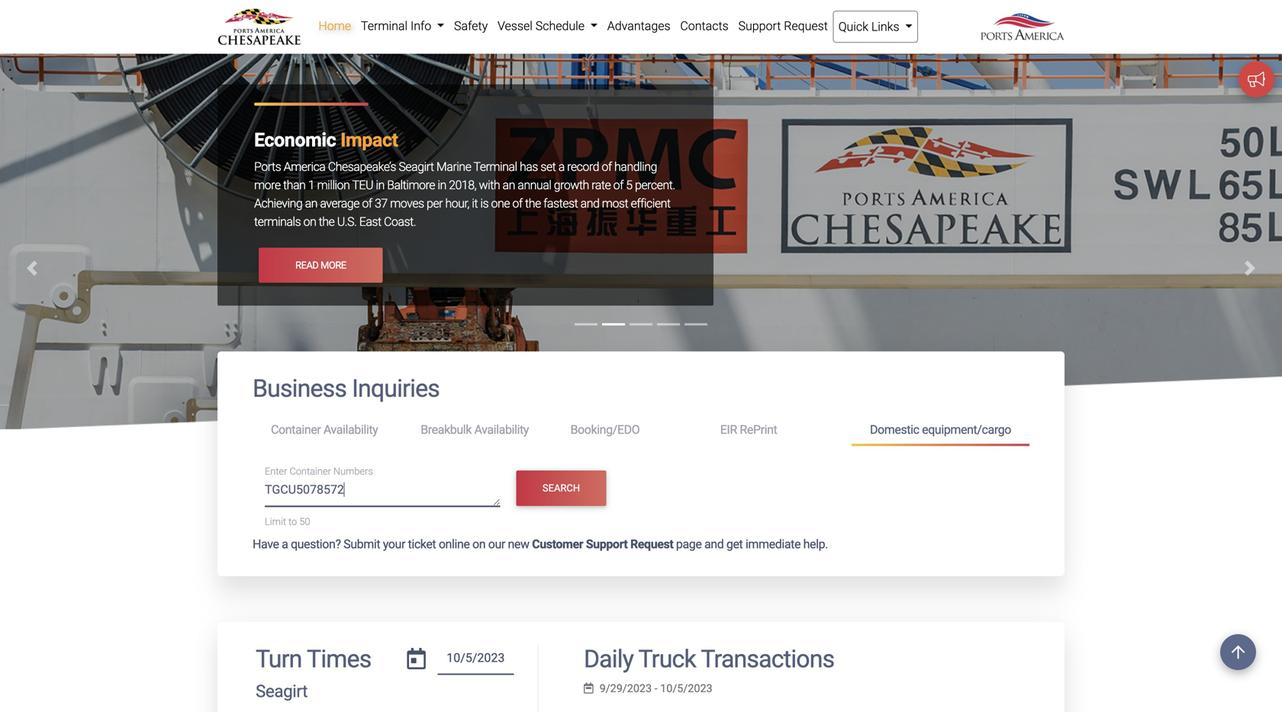 Task type: describe. For each thing, give the bounding box(es) containing it.
and inside main content
[[705, 537, 724, 552]]

than
[[283, 178, 306, 192]]

availability for breakbulk availability
[[475, 423, 529, 437]]

calendar week image
[[584, 683, 594, 694]]

advantages link
[[603, 11, 676, 41]]

online
[[439, 537, 470, 552]]

quick links
[[839, 19, 903, 34]]

is
[[481, 196, 489, 211]]

2 in from the left
[[438, 178, 446, 192]]

fastest
[[544, 196, 578, 211]]

breakbulk
[[421, 423, 472, 437]]

economic engine image
[[0, 54, 1283, 607]]

efficient
[[631, 196, 671, 211]]

on inside ports america chesapeake's seagirt marine terminal has set a record of handling more than 1 million teu in baltimore in 2018,                         with an annual growth rate of 5 percent. achieving an average of 37 moves per hour, it is one of the fastest and most efficient terminals on the u.s. east coast.
[[304, 214, 316, 229]]

home
[[319, 19, 351, 33]]

times
[[307, 645, 371, 674]]

east
[[359, 214, 382, 229]]

of left 5
[[614, 178, 624, 192]]

vessel schedule
[[498, 19, 588, 33]]

availability for container availability
[[324, 423, 378, 437]]

economic impact
[[254, 129, 398, 151]]

daily
[[584, 645, 634, 674]]

quick
[[839, 19, 869, 34]]

search
[[543, 483, 580, 494]]

business inquiries
[[253, 374, 440, 403]]

our
[[488, 537, 505, 552]]

most
[[602, 196, 629, 211]]

numbers
[[334, 466, 373, 477]]

vessel schedule link
[[493, 11, 603, 41]]

0 horizontal spatial request
[[631, 537, 674, 552]]

percent.
[[635, 178, 675, 192]]

customer
[[532, 537, 583, 552]]

equipment/cargo
[[923, 423, 1012, 437]]

links
[[872, 19, 900, 34]]

ports
[[254, 160, 281, 174]]

get
[[727, 537, 743, 552]]

1 horizontal spatial on
[[473, 537, 486, 552]]

enter
[[265, 466, 287, 477]]

safety link
[[449, 11, 493, 41]]

chesapeake's
[[328, 160, 396, 174]]

booking/edo
[[571, 423, 640, 437]]

coast.
[[384, 214, 416, 229]]

of up rate
[[602, 160, 612, 174]]

average
[[320, 196, 360, 211]]

limit to 50
[[265, 516, 310, 528]]

domestic equipment/cargo
[[870, 423, 1012, 437]]

turn
[[256, 645, 302, 674]]

terminals
[[254, 214, 301, 229]]

main content containing business inquiries
[[206, 352, 1077, 712]]

have a question? submit your ticket online on our new customer support request page and get immediate help.
[[253, 537, 828, 552]]

one
[[491, 196, 510, 211]]

advantages
[[608, 19, 671, 33]]

1 vertical spatial an
[[305, 196, 318, 211]]

u.s.
[[337, 214, 357, 229]]

1
[[308, 178, 315, 192]]

seagirt inside ports america chesapeake's seagirt marine terminal has set a record of handling more than 1 million teu in baltimore in 2018,                         with an annual growth rate of 5 percent. achieving an average of 37 moves per hour, it is one of the fastest and most efficient terminals on the u.s. east coast.
[[399, 160, 434, 174]]

booking/edo link
[[552, 416, 702, 444]]

container availability link
[[253, 416, 403, 444]]

support request link
[[734, 11, 833, 41]]

calendar day image
[[407, 648, 426, 670]]

handling
[[615, 160, 657, 174]]

help.
[[804, 537, 828, 552]]

set
[[541, 160, 556, 174]]

eir reprint
[[721, 423, 778, 437]]

none text field inside main content
[[438, 645, 514, 676]]

per
[[427, 196, 443, 211]]

business
[[253, 374, 347, 403]]

container availability
[[271, 423, 378, 437]]

50
[[300, 516, 310, 528]]

breakbulk availability
[[421, 423, 529, 437]]

ticket
[[408, 537, 436, 552]]

info
[[411, 19, 432, 33]]



Task type: locate. For each thing, give the bounding box(es) containing it.
and
[[581, 196, 600, 211], [705, 537, 724, 552]]

customer support request link
[[532, 537, 674, 552]]

1 vertical spatial request
[[631, 537, 674, 552]]

5
[[626, 178, 633, 192]]

eir reprint link
[[702, 416, 852, 444]]

the down annual
[[525, 196, 541, 211]]

on right the terminals
[[304, 214, 316, 229]]

million
[[317, 178, 350, 192]]

seagirt
[[399, 160, 434, 174], [256, 682, 308, 702]]

terminal left info at left
[[361, 19, 408, 33]]

support request
[[739, 19, 828, 33]]

1 horizontal spatial a
[[559, 160, 565, 174]]

on left our
[[473, 537, 486, 552]]

1 vertical spatial and
[[705, 537, 724, 552]]

transactions
[[701, 645, 835, 674]]

immediate
[[746, 537, 801, 552]]

terminal inside ports america chesapeake's seagirt marine terminal has set a record of handling more than 1 million teu in baltimore in 2018,                         with an annual growth rate of 5 percent. achieving an average of 37 moves per hour, it is one of the fastest and most efficient terminals on the u.s. east coast.
[[474, 160, 517, 174]]

submit
[[344, 537, 380, 552]]

Enter Container Numbers text field
[[265, 481, 501, 507]]

None text field
[[438, 645, 514, 676]]

1 vertical spatial the
[[319, 214, 335, 229]]

0 horizontal spatial in
[[376, 178, 385, 192]]

-
[[655, 682, 658, 695]]

enter container numbers
[[265, 466, 373, 477]]

0 horizontal spatial the
[[319, 214, 335, 229]]

1 in from the left
[[376, 178, 385, 192]]

has
[[520, 160, 538, 174]]

of left 37
[[362, 196, 372, 211]]

0 vertical spatial the
[[525, 196, 541, 211]]

inquiries
[[352, 374, 440, 403]]

daily truck transactions
[[584, 645, 835, 674]]

page
[[676, 537, 702, 552]]

impact
[[341, 129, 398, 151]]

0 vertical spatial request
[[784, 19, 828, 33]]

a inside ports america chesapeake's seagirt marine terminal has set a record of handling more than 1 million teu in baltimore in 2018,                         with an annual growth rate of 5 percent. achieving an average of 37 moves per hour, it is one of the fastest and most efficient terminals on the u.s. east coast.
[[559, 160, 565, 174]]

0 vertical spatial and
[[581, 196, 600, 211]]

terminal up the with
[[474, 160, 517, 174]]

1 horizontal spatial seagirt
[[399, 160, 434, 174]]

read more link
[[259, 248, 383, 283]]

availability up numbers
[[324, 423, 378, 437]]

request left page
[[631, 537, 674, 552]]

america
[[284, 160, 326, 174]]

0 horizontal spatial on
[[304, 214, 316, 229]]

ports america chesapeake's seagirt marine terminal has set a record of handling more than 1 million teu in baltimore in 2018,                         with an annual growth rate of 5 percent. achieving an average of 37 moves per hour, it is one of the fastest and most efficient terminals on the u.s. east coast.
[[254, 160, 675, 229]]

domestic equipment/cargo link
[[852, 416, 1030, 446]]

have
[[253, 537, 279, 552]]

1 horizontal spatial availability
[[475, 423, 529, 437]]

home link
[[314, 11, 356, 41]]

of right one
[[513, 196, 523, 211]]

1 horizontal spatial request
[[784, 19, 828, 33]]

availability
[[324, 423, 378, 437], [475, 423, 529, 437]]

and inside ports america chesapeake's seagirt marine terminal has set a record of handling more than 1 million teu in baltimore in 2018,                         with an annual growth rate of 5 percent. achieving an average of 37 moves per hour, it is one of the fastest and most efficient terminals on the u.s. east coast.
[[581, 196, 600, 211]]

domestic
[[870, 423, 920, 437]]

hour,
[[445, 196, 470, 211]]

2 availability from the left
[[475, 423, 529, 437]]

moves
[[390, 196, 424, 211]]

0 horizontal spatial support
[[586, 537, 628, 552]]

with
[[479, 178, 500, 192]]

1 vertical spatial support
[[586, 537, 628, 552]]

an down 1
[[305, 196, 318, 211]]

1 vertical spatial seagirt
[[256, 682, 308, 702]]

seagirt up baltimore
[[399, 160, 434, 174]]

0 vertical spatial support
[[739, 19, 781, 33]]

the
[[525, 196, 541, 211], [319, 214, 335, 229]]

1 vertical spatial a
[[282, 537, 288, 552]]

0 horizontal spatial availability
[[324, 423, 378, 437]]

limit
[[265, 516, 286, 528]]

0 vertical spatial container
[[271, 423, 321, 437]]

1 vertical spatial terminal
[[474, 160, 517, 174]]

0 horizontal spatial terminal
[[361, 19, 408, 33]]

0 horizontal spatial an
[[305, 196, 318, 211]]

it
[[472, 196, 478, 211]]

safety
[[454, 19, 488, 33]]

support inside main content
[[586, 537, 628, 552]]

turn times
[[256, 645, 371, 674]]

1 availability from the left
[[324, 423, 378, 437]]

1 vertical spatial container
[[290, 466, 331, 477]]

economic
[[254, 129, 336, 151]]

your
[[383, 537, 405, 552]]

rate
[[592, 178, 611, 192]]

a inside main content
[[282, 537, 288, 552]]

1 horizontal spatial terminal
[[474, 160, 517, 174]]

of
[[602, 160, 612, 174], [614, 178, 624, 192], [362, 196, 372, 211], [513, 196, 523, 211]]

more
[[321, 259, 346, 271]]

marine
[[437, 160, 471, 174]]

an right the with
[[503, 178, 515, 192]]

1 horizontal spatial and
[[705, 537, 724, 552]]

contacts link
[[676, 11, 734, 41]]

search button
[[517, 471, 607, 506]]

a right the have
[[282, 537, 288, 552]]

reprint
[[740, 423, 778, 437]]

in right teu
[[376, 178, 385, 192]]

1 horizontal spatial in
[[438, 178, 446, 192]]

main content
[[206, 352, 1077, 712]]

truck
[[639, 645, 696, 674]]

quick links link
[[833, 11, 919, 43]]

read
[[296, 259, 319, 271]]

contacts
[[681, 19, 729, 33]]

baltimore
[[387, 178, 435, 192]]

0 horizontal spatial and
[[581, 196, 600, 211]]

container
[[271, 423, 321, 437], [290, 466, 331, 477]]

seagirt down "turn"
[[256, 682, 308, 702]]

achieving
[[254, 196, 303, 211]]

1 horizontal spatial the
[[525, 196, 541, 211]]

0 vertical spatial on
[[304, 214, 316, 229]]

availability right breakbulk
[[475, 423, 529, 437]]

in up per
[[438, 178, 446, 192]]

1 horizontal spatial support
[[739, 19, 781, 33]]

terminal info link
[[356, 11, 449, 41]]

terminal
[[361, 19, 408, 33], [474, 160, 517, 174]]

0 vertical spatial seagirt
[[399, 160, 434, 174]]

0 horizontal spatial a
[[282, 537, 288, 552]]

record
[[567, 160, 599, 174]]

container right enter
[[290, 466, 331, 477]]

an
[[503, 178, 515, 192], [305, 196, 318, 211]]

eir
[[721, 423, 737, 437]]

go to top image
[[1221, 635, 1257, 670]]

read more
[[296, 259, 346, 271]]

breakbulk availability link
[[403, 416, 552, 444]]

and left get
[[705, 537, 724, 552]]

on
[[304, 214, 316, 229], [473, 537, 486, 552]]

container down business
[[271, 423, 321, 437]]

a right set
[[559, 160, 565, 174]]

9/29/2023
[[600, 682, 652, 695]]

seagirt inside main content
[[256, 682, 308, 702]]

0 vertical spatial terminal
[[361, 19, 408, 33]]

2018,
[[449, 178, 477, 192]]

0 vertical spatial a
[[559, 160, 565, 174]]

request
[[784, 19, 828, 33], [631, 537, 674, 552]]

37
[[375, 196, 388, 211]]

support right contacts
[[739, 19, 781, 33]]

1 vertical spatial on
[[473, 537, 486, 552]]

to
[[289, 516, 297, 528]]

more
[[254, 178, 281, 192]]

and down rate
[[581, 196, 600, 211]]

1 horizontal spatial an
[[503, 178, 515, 192]]

0 horizontal spatial seagirt
[[256, 682, 308, 702]]

the left u.s. on the left of page
[[319, 214, 335, 229]]

terminal info
[[361, 19, 435, 33]]

schedule
[[536, 19, 585, 33]]

request left quick
[[784, 19, 828, 33]]

growth
[[554, 178, 589, 192]]

0 vertical spatial an
[[503, 178, 515, 192]]

support right customer
[[586, 537, 628, 552]]

new
[[508, 537, 530, 552]]

9/29/2023 - 10/5/2023
[[600, 682, 713, 695]]

vessel
[[498, 19, 533, 33]]



Task type: vqa. For each thing, say whether or not it's contained in the screenshot.
the right Terminal
yes



